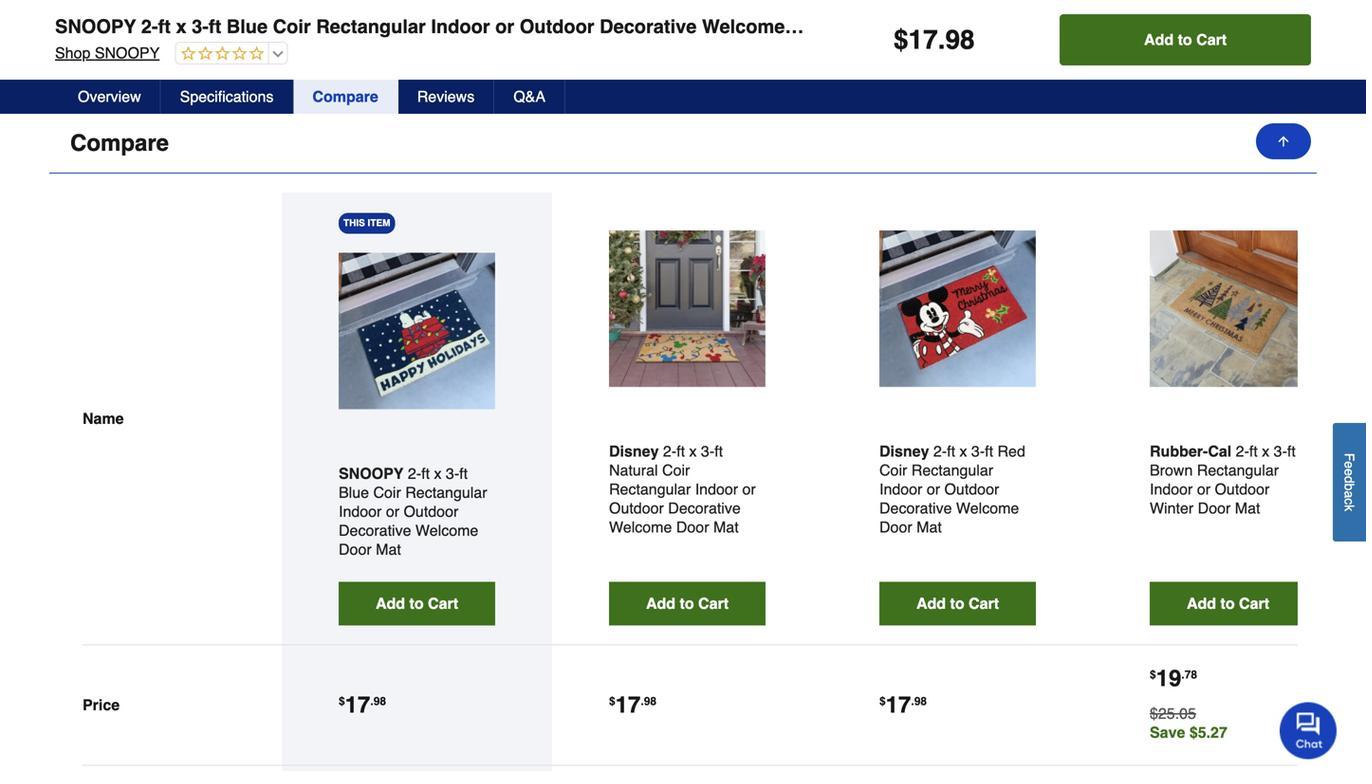 Task type: vqa. For each thing, say whether or not it's contained in the screenshot.
Make
no



Task type: locate. For each thing, give the bounding box(es) containing it.
2- inside 2-ft x 3-ft blue coir rectangular indoor or outdoor decorative welcome door mat
[[408, 465, 422, 483]]

3- for 2-ft x 3-ft red coir rectangular indoor or outdoor decorative welcome door mat
[[972, 443, 985, 461]]

add for 2-ft x 3-ft red coir rectangular indoor or outdoor decorative welcome door mat
[[917, 595, 946, 613]]

add to cart button
[[1060, 14, 1312, 65], [339, 583, 496, 626], [609, 583, 766, 626], [880, 583, 1037, 626], [1150, 583, 1307, 626]]

$25.05
[[1150, 705, 1197, 723]]

$5.27
[[1190, 724, 1228, 742]]

or inside 2-ft x 3-ft red coir rectangular indoor or outdoor decorative welcome door mat
[[927, 481, 941, 499]]

2 disney from the left
[[880, 443, 930, 461]]

decorative inside 2-ft x 3-ft red coir rectangular indoor or outdoor decorative welcome door mat
[[880, 500, 953, 518]]

add to cart for 2-ft x 3-ft brown rectangular indoor or outdoor winter door mat
[[1187, 595, 1270, 613]]

natural
[[609, 462, 658, 480]]

door
[[791, 16, 835, 37], [1199, 500, 1232, 518], [677, 519, 710, 537], [880, 519, 913, 537], [339, 541, 372, 559]]

mat inside 2-ft x 3-ft brown rectangular indoor or outdoor winter door mat
[[1236, 500, 1261, 518]]

outdoor inside 2-ft x 3-ft brown rectangular indoor or outdoor winter door mat
[[1215, 481, 1270, 499]]

compare button
[[294, 80, 398, 114], [49, 114, 1318, 174]]

rectangular inside 2-ft x 3-ft natural coir rectangular indoor or outdoor decorative welcome door mat
[[609, 481, 691, 499]]

disney for 2-ft x 3-ft natural coir rectangular indoor or outdoor decorative welcome door mat
[[609, 443, 659, 461]]

snoopy for snoopy 2-ft x 3-ft blue coir rectangular indoor or outdoor decorative welcome door mat
[[55, 16, 136, 37]]

17
[[909, 25, 939, 55], [345, 693, 371, 719], [616, 693, 641, 719], [886, 693, 912, 719]]

welcome for 2-ft x 3-ft blue coir rectangular indoor or outdoor decorative welcome door mat
[[416, 522, 479, 540]]

f e e d b a c k button
[[1334, 423, 1367, 542]]

chat invite button image
[[1281, 702, 1338, 760]]

q&a
[[514, 88, 546, 105]]

rectangular for 2-ft x 3-ft natural coir rectangular indoor or outdoor decorative welcome door mat
[[609, 481, 691, 499]]

door inside 2-ft x 3-ft natural coir rectangular indoor or outdoor decorative welcome door mat
[[677, 519, 710, 537]]

disney for 2-ft x 3-ft red coir rectangular indoor or outdoor decorative welcome door mat
[[880, 443, 930, 461]]

c
[[1343, 498, 1358, 505]]

red
[[998, 443, 1026, 461]]

outdoor inside 2-ft x 3-ft blue coir rectangular indoor or outdoor decorative welcome door mat
[[404, 503, 459, 521]]

indoor
[[431, 16, 490, 37], [696, 481, 739, 499], [880, 481, 923, 499], [1150, 481, 1194, 499], [339, 503, 382, 521]]

f
[[1343, 453, 1358, 461]]

1 disney from the left
[[609, 443, 659, 461]]

coir for 2-ft x 3-ft red coir rectangular indoor or outdoor decorative welcome door mat
[[880, 462, 908, 480]]

outdoor for 2-ft x 3-ft natural coir rectangular indoor or outdoor decorative welcome door mat
[[609, 500, 664, 518]]

0 horizontal spatial compare
[[70, 130, 169, 156]]

2 vertical spatial snoopy
[[339, 465, 404, 483]]

outdoor
[[520, 16, 595, 37], [945, 481, 1000, 499], [1215, 481, 1270, 499], [609, 500, 664, 518], [404, 503, 459, 521]]

mat inside 2-ft x 3-ft blue coir rectangular indoor or outdoor decorative welcome door mat
[[376, 541, 401, 559]]

save $5.27
[[1150, 724, 1228, 742]]

rectangular inside 2-ft x 3-ft blue coir rectangular indoor or outdoor decorative welcome door mat
[[406, 484, 487, 502]]

rubber-
[[1150, 443, 1209, 461]]

1 horizontal spatial compare
[[313, 88, 379, 105]]

coir inside 2-ft x 3-ft blue coir rectangular indoor or outdoor decorative welcome door mat
[[373, 484, 401, 502]]

2-
[[141, 16, 158, 37], [663, 443, 677, 461], [934, 443, 947, 461], [1237, 443, 1250, 461], [408, 465, 422, 483]]

indoor inside 2-ft x 3-ft red coir rectangular indoor or outdoor decorative welcome door mat
[[880, 481, 923, 499]]

add to cart button for 2-ft x 3-ft natural coir rectangular indoor or outdoor decorative welcome door mat
[[609, 583, 766, 626]]

add to cart for 2-ft x 3-ft red coir rectangular indoor or outdoor decorative welcome door mat
[[917, 595, 1000, 613]]

specifications button
[[161, 80, 294, 114]]

mat for 2-ft x 3-ft natural coir rectangular indoor or outdoor decorative welcome door mat
[[714, 519, 739, 537]]

welcome inside 2-ft x 3-ft red coir rectangular indoor or outdoor decorative welcome door mat
[[957, 500, 1020, 518]]

outdoor inside 2-ft x 3-ft natural coir rectangular indoor or outdoor decorative welcome door mat
[[609, 500, 664, 518]]

add to cart button for 2-ft x 3-ft red coir rectangular indoor or outdoor decorative welcome door mat
[[880, 583, 1037, 626]]

.
[[939, 25, 946, 55], [1182, 669, 1185, 682], [371, 696, 374, 709], [641, 696, 644, 709], [912, 696, 915, 709]]

1 vertical spatial blue
[[339, 484, 369, 502]]

disney 2-ft x 3-ft red coir rectangular indoor or outdoor decorative welcome door mat image
[[880, 231, 1037, 387]]

$ inside $ 19 . 78
[[1150, 669, 1157, 682]]

$ 17 . 98
[[894, 25, 975, 55], [339, 693, 386, 719], [609, 693, 657, 719], [880, 693, 927, 719]]

98
[[946, 25, 975, 55], [374, 696, 386, 709], [644, 696, 657, 709], [915, 696, 927, 709]]

mat
[[840, 16, 873, 37], [1236, 500, 1261, 518], [714, 519, 739, 537], [917, 519, 942, 537], [376, 541, 401, 559]]

2- inside 2-ft x 3-ft red coir rectangular indoor or outdoor decorative welcome door mat
[[934, 443, 947, 461]]

2- for 2-ft x 3-ft natural coir rectangular indoor or outdoor decorative welcome door mat
[[663, 443, 677, 461]]

door inside 2-ft x 3-ft blue coir rectangular indoor or outdoor decorative welcome door mat
[[339, 541, 372, 559]]

e up b
[[1343, 469, 1358, 476]]

1 vertical spatial snoopy
[[95, 44, 160, 62]]

disney
[[609, 443, 659, 461], [880, 443, 930, 461]]

to
[[1179, 31, 1193, 48], [410, 595, 424, 613], [680, 595, 694, 613], [951, 595, 965, 613], [1221, 595, 1236, 613]]

2- for 2-ft x 3-ft blue coir rectangular indoor or outdoor decorative welcome door mat
[[408, 465, 422, 483]]

2- for 2-ft x 3-ft red coir rectangular indoor or outdoor decorative welcome door mat
[[934, 443, 947, 461]]

indoor for 2-ft x 3-ft natural coir rectangular indoor or outdoor decorative welcome door mat
[[696, 481, 739, 499]]

or
[[496, 16, 515, 37], [743, 481, 756, 499], [927, 481, 941, 499], [1198, 481, 1211, 499], [386, 503, 400, 521]]

welcome for 2-ft x 3-ft natural coir rectangular indoor or outdoor decorative welcome door mat
[[609, 519, 672, 537]]

2- inside 2-ft x 3-ft brown rectangular indoor or outdoor winter door mat
[[1237, 443, 1250, 461]]

$
[[894, 25, 909, 55], [1150, 669, 1157, 682], [339, 696, 345, 709], [609, 696, 616, 709], [880, 696, 886, 709]]

add for 2-ft x 3-ft natural coir rectangular indoor or outdoor decorative welcome door mat
[[646, 595, 676, 613]]

or inside 2-ft x 3-ft blue coir rectangular indoor or outdoor decorative welcome door mat
[[386, 503, 400, 521]]

3- inside 2-ft x 3-ft brown rectangular indoor or outdoor winter door mat
[[1275, 443, 1288, 461]]

. inside $ 19 . 78
[[1182, 669, 1185, 682]]

coir
[[273, 16, 311, 37], [663, 462, 690, 480], [880, 462, 908, 480], [373, 484, 401, 502]]

rectangular for 2-ft x 3-ft red coir rectangular indoor or outdoor decorative welcome door mat
[[912, 462, 994, 480]]

winter
[[1150, 500, 1194, 518]]

1 e from the top
[[1343, 461, 1358, 469]]

snoopy
[[55, 16, 136, 37], [95, 44, 160, 62], [339, 465, 404, 483]]

add to cart
[[1145, 31, 1228, 48], [376, 595, 459, 613], [646, 595, 729, 613], [917, 595, 1000, 613], [1187, 595, 1270, 613]]

decorative
[[600, 16, 697, 37], [669, 500, 741, 518], [880, 500, 953, 518], [339, 522, 411, 540]]

or inside 2-ft x 3-ft natural coir rectangular indoor or outdoor decorative welcome door mat
[[743, 481, 756, 499]]

mat inside 2-ft x 3-ft red coir rectangular indoor or outdoor decorative welcome door mat
[[917, 519, 942, 537]]

coir inside 2-ft x 3-ft natural coir rectangular indoor or outdoor decorative welcome door mat
[[663, 462, 690, 480]]

mat inside 2-ft x 3-ft natural coir rectangular indoor or outdoor decorative welcome door mat
[[714, 519, 739, 537]]

mat for 2-ft x 3-ft blue coir rectangular indoor or outdoor decorative welcome door mat
[[376, 541, 401, 559]]

rectangular
[[316, 16, 426, 37], [912, 462, 994, 480], [1198, 462, 1280, 480], [609, 481, 691, 499], [406, 484, 487, 502]]

2- for 2-ft x 3-ft brown rectangular indoor or outdoor winter door mat
[[1237, 443, 1250, 461]]

blue
[[227, 16, 268, 37], [339, 484, 369, 502]]

welcome inside 2-ft x 3-ft blue coir rectangular indoor or outdoor decorative welcome door mat
[[416, 522, 479, 540]]

welcome for 2-ft x 3-ft red coir rectangular indoor or outdoor decorative welcome door mat
[[957, 500, 1020, 518]]

door inside 2-ft x 3-ft red coir rectangular indoor or outdoor decorative welcome door mat
[[880, 519, 913, 537]]

compare
[[313, 88, 379, 105], [70, 130, 169, 156]]

e
[[1343, 461, 1358, 469], [1343, 469, 1358, 476]]

x for 2-ft x 3-ft red coir rectangular indoor or outdoor decorative welcome door mat
[[960, 443, 968, 461]]

indoor for 2-ft x 3-ft red coir rectangular indoor or outdoor decorative welcome door mat
[[880, 481, 923, 499]]

x
[[176, 16, 187, 37], [690, 443, 697, 461], [960, 443, 968, 461], [1263, 443, 1270, 461], [434, 465, 442, 483]]

x inside 2-ft x 3-ft natural coir rectangular indoor or outdoor decorative welcome door mat
[[690, 443, 697, 461]]

2-ft x 3-ft brown rectangular indoor or outdoor winter door mat
[[1150, 443, 1296, 518]]

0 horizontal spatial disney
[[609, 443, 659, 461]]

2- inside 2-ft x 3-ft natural coir rectangular indoor or outdoor decorative welcome door mat
[[663, 443, 677, 461]]

x inside 2-ft x 3-ft red coir rectangular indoor or outdoor decorative welcome door mat
[[960, 443, 968, 461]]

indoor inside 2-ft x 3-ft natural coir rectangular indoor or outdoor decorative welcome door mat
[[696, 481, 739, 499]]

1 horizontal spatial blue
[[339, 484, 369, 502]]

2-ft x 3-ft natural coir rectangular indoor or outdoor decorative welcome door mat
[[609, 443, 756, 537]]

add
[[1145, 31, 1174, 48], [376, 595, 405, 613], [646, 595, 676, 613], [917, 595, 946, 613], [1187, 595, 1217, 613]]

or inside 2-ft x 3-ft brown rectangular indoor or outdoor winter door mat
[[1198, 481, 1211, 499]]

x for 2-ft x 3-ft blue coir rectangular indoor or outdoor decorative welcome door mat
[[434, 465, 442, 483]]

3- inside 2-ft x 3-ft red coir rectangular indoor or outdoor decorative welcome door mat
[[972, 443, 985, 461]]

0 vertical spatial compare
[[313, 88, 379, 105]]

outdoor inside 2-ft x 3-ft red coir rectangular indoor or outdoor decorative welcome door mat
[[945, 481, 1000, 499]]

welcome
[[702, 16, 785, 37], [957, 500, 1020, 518], [609, 519, 672, 537], [416, 522, 479, 540]]

decorative inside 2-ft x 3-ft blue coir rectangular indoor or outdoor decorative welcome door mat
[[339, 522, 411, 540]]

add for 2-ft x 3-ft brown rectangular indoor or outdoor winter door mat
[[1187, 595, 1217, 613]]

mat for 2-ft x 3-ft red coir rectangular indoor or outdoor decorative welcome door mat
[[917, 519, 942, 537]]

0 vertical spatial snoopy
[[55, 16, 136, 37]]

save
[[1150, 724, 1186, 742]]

3-
[[192, 16, 209, 37], [701, 443, 715, 461], [972, 443, 985, 461], [1275, 443, 1288, 461], [446, 465, 460, 483]]

cart for 2-ft x 3-ft red coir rectangular indoor or outdoor decorative welcome door mat
[[969, 595, 1000, 613]]

decorative inside 2-ft x 3-ft natural coir rectangular indoor or outdoor decorative welcome door mat
[[669, 500, 741, 518]]

x inside 2-ft x 3-ft blue coir rectangular indoor or outdoor decorative welcome door mat
[[434, 465, 442, 483]]

welcome inside 2-ft x 3-ft natural coir rectangular indoor or outdoor decorative welcome door mat
[[609, 519, 672, 537]]

add to cart for 2-ft x 3-ft natural coir rectangular indoor or outdoor decorative welcome door mat
[[646, 595, 729, 613]]

0 horizontal spatial blue
[[227, 16, 268, 37]]

rectangular inside 2-ft x 3-ft red coir rectangular indoor or outdoor decorative welcome door mat
[[912, 462, 994, 480]]

door for 2-ft x 3-ft red coir rectangular indoor or outdoor decorative welcome door mat
[[880, 519, 913, 537]]

x inside 2-ft x 3-ft brown rectangular indoor or outdoor winter door mat
[[1263, 443, 1270, 461]]

ft
[[158, 16, 171, 37], [209, 16, 221, 37], [677, 443, 685, 461], [715, 443, 723, 461], [947, 443, 956, 461], [985, 443, 994, 461], [1250, 443, 1258, 461], [1288, 443, 1296, 461], [422, 465, 430, 483], [460, 465, 468, 483]]

3- inside 2-ft x 3-ft blue coir rectangular indoor or outdoor decorative welcome door mat
[[446, 465, 460, 483]]

or for 2-ft x 3-ft blue coir rectangular indoor or outdoor decorative welcome door mat
[[386, 503, 400, 521]]

indoor inside 2-ft x 3-ft blue coir rectangular indoor or outdoor decorative welcome door mat
[[339, 503, 382, 521]]

e up d at the right of the page
[[1343, 461, 1358, 469]]

1 horizontal spatial disney
[[880, 443, 930, 461]]

blue inside 2-ft x 3-ft blue coir rectangular indoor or outdoor decorative welcome door mat
[[339, 484, 369, 502]]

or for 2-ft x 3-ft red coir rectangular indoor or outdoor decorative welcome door mat
[[927, 481, 941, 499]]

3- for 2-ft x 3-ft brown rectangular indoor or outdoor winter door mat
[[1275, 443, 1288, 461]]

cart
[[1197, 31, 1228, 48], [428, 595, 459, 613], [699, 595, 729, 613], [969, 595, 1000, 613], [1240, 595, 1270, 613]]

coir inside 2-ft x 3-ft red coir rectangular indoor or outdoor decorative welcome door mat
[[880, 462, 908, 480]]

3- inside 2-ft x 3-ft natural coir rectangular indoor or outdoor decorative welcome door mat
[[701, 443, 715, 461]]



Task type: describe. For each thing, give the bounding box(es) containing it.
0 vertical spatial blue
[[227, 16, 268, 37]]

door for 2-ft x 3-ft blue coir rectangular indoor or outdoor decorative welcome door mat
[[339, 541, 372, 559]]

rubber-cal 2-ft x 3-ft brown rectangular indoor or outdoor winter door mat image
[[1150, 231, 1307, 387]]

1 vertical spatial compare
[[70, 130, 169, 156]]

specifications
[[180, 88, 274, 105]]

2 e from the top
[[1343, 469, 1358, 476]]

outdoor for 2-ft x 3-ft blue coir rectangular indoor or outdoor decorative welcome door mat
[[404, 503, 459, 521]]

indoor for 2-ft x 3-ft blue coir rectangular indoor or outdoor decorative welcome door mat
[[339, 503, 382, 521]]

78
[[1185, 669, 1198, 682]]

overview button
[[59, 80, 161, 114]]

overview
[[78, 88, 141, 105]]

cart for 2-ft x 3-ft brown rectangular indoor or outdoor winter door mat
[[1240, 595, 1270, 613]]

reviews
[[417, 88, 475, 105]]

rectangular inside 2-ft x 3-ft brown rectangular indoor or outdoor winter door mat
[[1198, 462, 1280, 480]]

decorative for 2-ft x 3-ft red coir rectangular indoor or outdoor decorative welcome door mat
[[880, 500, 953, 518]]

snoopy for snoopy
[[339, 465, 404, 483]]

name
[[83, 410, 124, 428]]

cal
[[1209, 443, 1232, 461]]

to for 2-ft x 3-ft brown rectangular indoor or outdoor winter door mat
[[1221, 595, 1236, 613]]

decorative for 2-ft x 3-ft blue coir rectangular indoor or outdoor decorative welcome door mat
[[339, 522, 411, 540]]

door inside 2-ft x 3-ft brown rectangular indoor or outdoor winter door mat
[[1199, 500, 1232, 518]]

item
[[368, 218, 391, 229]]

b
[[1343, 484, 1358, 491]]

reviews button
[[398, 80, 495, 114]]

arrow up image
[[1277, 134, 1292, 149]]

price
[[83, 697, 120, 715]]

indoor inside 2-ft x 3-ft brown rectangular indoor or outdoor winter door mat
[[1150, 481, 1194, 499]]

snoopy 2-ft x 3-ft blue coir rectangular indoor or outdoor decorative welcome door mat
[[55, 16, 873, 37]]

k
[[1343, 505, 1358, 512]]

rectangular for 2-ft x 3-ft blue coir rectangular indoor or outdoor decorative welcome door mat
[[406, 484, 487, 502]]

door for 2-ft x 3-ft natural coir rectangular indoor or outdoor decorative welcome door mat
[[677, 519, 710, 537]]

to for 2-ft x 3-ft red coir rectangular indoor or outdoor decorative welcome door mat
[[951, 595, 965, 613]]

chevron up image
[[1278, 134, 1297, 153]]

a
[[1343, 491, 1358, 498]]

coir for 2-ft x 3-ft blue coir rectangular indoor or outdoor decorative welcome door mat
[[373, 484, 401, 502]]

decorative for 2-ft x 3-ft natural coir rectangular indoor or outdoor decorative welcome door mat
[[669, 500, 741, 518]]

this item
[[344, 218, 391, 229]]

rubber-cal
[[1150, 443, 1232, 461]]

3- for 2-ft x 3-ft blue coir rectangular indoor or outdoor decorative welcome door mat
[[446, 465, 460, 483]]

this
[[344, 218, 365, 229]]

d
[[1343, 476, 1358, 484]]

2-ft x 3-ft red coir rectangular indoor or outdoor decorative welcome door mat
[[880, 443, 1026, 537]]

zero stars image
[[176, 46, 264, 63]]

19
[[1157, 666, 1182, 692]]

$ 19 . 78
[[1150, 666, 1198, 692]]

snoopy 2-ft x 3-ft blue coir rectangular indoor or outdoor decorative welcome door mat image
[[339, 253, 496, 410]]

x for 2-ft x 3-ft natural coir rectangular indoor or outdoor decorative welcome door mat
[[690, 443, 697, 461]]

to for 2-ft x 3-ft natural coir rectangular indoor or outdoor decorative welcome door mat
[[680, 595, 694, 613]]

outdoor for 2-ft x 3-ft red coir rectangular indoor or outdoor decorative welcome door mat
[[945, 481, 1000, 499]]

x for 2-ft x 3-ft brown rectangular indoor or outdoor winter door mat
[[1263, 443, 1270, 461]]

f e e d b a c k
[[1343, 453, 1358, 512]]

2-ft x 3-ft blue coir rectangular indoor or outdoor decorative welcome door mat
[[339, 465, 487, 559]]

shop snoopy
[[55, 44, 160, 62]]

3- for 2-ft x 3-ft natural coir rectangular indoor or outdoor decorative welcome door mat
[[701, 443, 715, 461]]

q&a button
[[495, 80, 566, 114]]

brown
[[1150, 462, 1194, 480]]

coir for 2-ft x 3-ft natural coir rectangular indoor or outdoor decorative welcome door mat
[[663, 462, 690, 480]]

shop
[[55, 44, 91, 62]]

or for 2-ft x 3-ft natural coir rectangular indoor or outdoor decorative welcome door mat
[[743, 481, 756, 499]]

cart for 2-ft x 3-ft natural coir rectangular indoor or outdoor decorative welcome door mat
[[699, 595, 729, 613]]

disney 2-ft x 3-ft natural coir rectangular indoor or outdoor decorative welcome door mat image
[[609, 231, 766, 387]]

add to cart button for 2-ft x 3-ft brown rectangular indoor or outdoor winter door mat
[[1150, 583, 1307, 626]]



